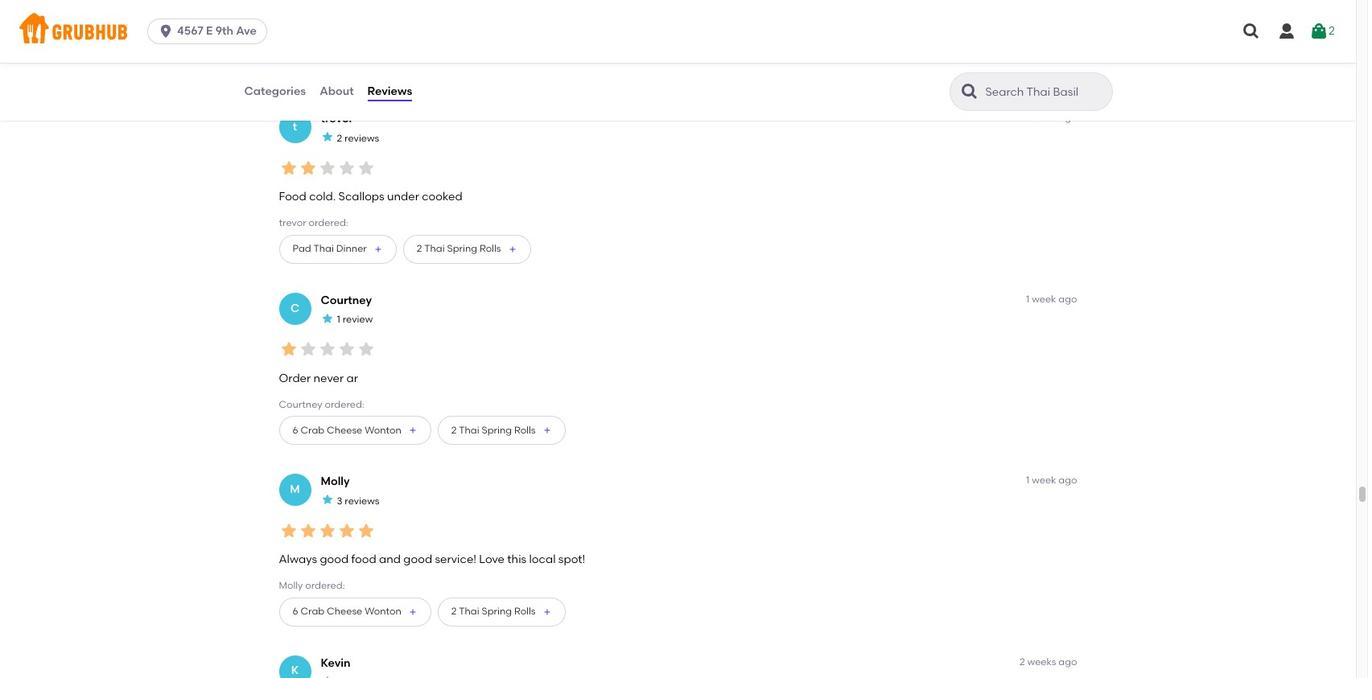 Task type: vqa. For each thing, say whether or not it's contained in the screenshot.
good 6 Crab Cheese Wonton
yes



Task type: describe. For each thing, give the bounding box(es) containing it.
reviews button
[[367, 63, 413, 121]]

trevor for trevor
[[321, 112, 353, 126]]

ar
[[347, 372, 358, 385]]

plus icon image for 6 crab cheese wonton button for ar
[[408, 426, 418, 436]]

Search Thai Basil search field
[[984, 85, 1108, 100]]

courtney for courtney ordered:
[[279, 399, 323, 411]]

3
[[337, 496, 343, 507]]

1 dinner from the top
[[336, 62, 367, 73]]

2 thai spring rolls for molly
[[452, 606, 536, 618]]

cheese for never
[[327, 425, 363, 436]]

plus icon image for 2 thai spring rolls button associated with courtney
[[542, 426, 552, 436]]

about
[[320, 84, 354, 98]]

wonton for food
[[365, 606, 402, 618]]

molly for molly
[[321, 475, 350, 489]]

food
[[351, 553, 377, 567]]

2 button
[[1310, 17, 1336, 46]]

k
[[291, 665, 299, 678]]

cooked
[[422, 190, 463, 204]]

reviews for molly
[[345, 496, 380, 507]]

trevor ordered:
[[279, 218, 348, 229]]

never
[[314, 372, 344, 385]]

1 for food cold. scallops under cooked
[[1027, 112, 1030, 123]]

2 week from the top
[[1032, 294, 1057, 305]]

scallops
[[339, 190, 385, 204]]

1 for order never ar
[[1027, 294, 1030, 305]]

molly ordered:
[[279, 581, 345, 592]]

ordered: for never
[[325, 399, 365, 411]]

pad thai dinner for first pad thai dinner button from the bottom of the page
[[293, 243, 367, 255]]

ago for always good food and good service! love this local spot!
[[1059, 475, 1078, 486]]

6 crab cheese wonton for never
[[293, 425, 402, 436]]

courtney for courtney
[[321, 294, 372, 307]]

cold.
[[309, 190, 336, 204]]

ordered: for cold.
[[309, 218, 348, 229]]

rolls for always good food and good service! love this local spot!
[[514, 606, 536, 618]]

1 week ago for cooked
[[1027, 112, 1078, 123]]

6 crab cheese wonton for good
[[293, 606, 402, 618]]

thai for 2nd pad thai dinner button from the bottom of the page
[[314, 62, 334, 73]]

1 for always good food and good service! love this local spot!
[[1027, 475, 1030, 486]]

main navigation navigation
[[0, 0, 1357, 63]]

2 pad thai dinner button from the top
[[279, 235, 397, 264]]

always good food and good service! love this local spot!
[[279, 553, 586, 567]]

6 crab cheese wonton button for food
[[279, 598, 431, 627]]

spring for courtney
[[482, 425, 512, 436]]

categories button
[[244, 63, 307, 121]]

thai for first pad thai dinner button from the bottom of the page
[[314, 243, 334, 255]]

weeks
[[1028, 657, 1057, 668]]

kevin
[[321, 657, 351, 670]]

m
[[290, 483, 300, 497]]

pad thai dinner for 2nd pad thai dinner button from the bottom of the page
[[293, 62, 367, 73]]

2 good from the left
[[404, 553, 432, 567]]

week for good
[[1032, 475, 1057, 486]]

2 dinner from the top
[[336, 243, 367, 255]]

under
[[387, 190, 419, 204]]



Task type: locate. For each thing, give the bounding box(es) containing it.
thai for 2 thai spring rolls button corresponding to trevor
[[424, 243, 445, 255]]

dinner down trevor ordered: on the top left
[[336, 243, 367, 255]]

ordered: down cold.
[[309, 218, 348, 229]]

courtney up the 1 review
[[321, 294, 372, 307]]

crab
[[301, 425, 325, 436], [301, 606, 325, 618]]

4567 e 9th ave
[[177, 24, 257, 38]]

0 vertical spatial cheese
[[327, 425, 363, 436]]

0 vertical spatial 6 crab cheese wonton button
[[279, 416, 431, 445]]

thai for 2 thai spring rolls button associated with courtney
[[459, 425, 480, 436]]

cheese down courtney ordered:
[[327, 425, 363, 436]]

1 vertical spatial pad thai dinner
[[293, 243, 367, 255]]

always
[[279, 553, 317, 567]]

2 6 crab cheese wonton button from the top
[[279, 598, 431, 627]]

courtney
[[321, 294, 372, 307], [279, 399, 323, 411]]

spring for trevor
[[447, 243, 478, 255]]

0 vertical spatial 6 crab cheese wonton
[[293, 425, 402, 436]]

0 vertical spatial reviews
[[345, 133, 379, 144]]

1 vertical spatial 1 week ago
[[1027, 294, 1078, 305]]

1 pad from the top
[[293, 62, 311, 73]]

crab down molly ordered:
[[301, 606, 325, 618]]

molly for molly ordered:
[[279, 581, 303, 592]]

food
[[279, 190, 307, 204]]

1 vertical spatial pad thai dinner button
[[279, 235, 397, 264]]

good
[[320, 553, 349, 567], [404, 553, 432, 567]]

spot!
[[559, 553, 586, 567]]

categories
[[244, 84, 306, 98]]

order never ar
[[279, 372, 358, 385]]

e
[[206, 24, 213, 38]]

0 horizontal spatial molly
[[279, 581, 303, 592]]

wonton
[[365, 425, 402, 436], [365, 606, 402, 618]]

9th
[[216, 24, 233, 38]]

review
[[343, 314, 373, 326]]

thai
[[314, 62, 334, 73], [424, 62, 445, 73], [314, 243, 334, 255], [424, 243, 445, 255], [459, 425, 480, 436], [459, 606, 480, 618]]

good left food in the left of the page
[[320, 553, 349, 567]]

6
[[293, 425, 298, 436], [293, 606, 298, 618]]

1 wonton from the top
[[365, 425, 402, 436]]

molly down always on the bottom left of page
[[279, 581, 303, 592]]

6 down courtney ordered:
[[293, 425, 298, 436]]

3 1 week ago from the top
[[1027, 475, 1078, 486]]

2 vertical spatial 1 week ago
[[1027, 475, 1078, 486]]

0 vertical spatial pad thai dinner
[[293, 62, 367, 73]]

0 vertical spatial courtney
[[321, 294, 372, 307]]

2 pad thai dinner from the top
[[293, 243, 367, 255]]

molly up 3
[[321, 475, 350, 489]]

ordered: down always on the bottom left of page
[[305, 581, 345, 592]]

ordered:
[[309, 218, 348, 229], [325, 399, 365, 411], [305, 581, 345, 592]]

pad up 'categories'
[[293, 62, 311, 73]]

0 horizontal spatial good
[[320, 553, 349, 567]]

rolls
[[480, 62, 501, 73], [480, 243, 501, 255], [514, 425, 536, 436], [514, 606, 536, 618]]

star icon image
[[321, 131, 334, 144], [279, 158, 298, 178], [298, 158, 318, 178], [318, 158, 337, 178], [337, 158, 356, 178], [356, 158, 376, 178], [321, 312, 334, 325], [279, 340, 298, 359], [298, 340, 318, 359], [318, 340, 337, 359], [337, 340, 356, 359], [356, 340, 376, 359], [321, 494, 334, 507], [279, 522, 298, 541], [298, 522, 318, 541], [318, 522, 337, 541], [337, 522, 356, 541], [356, 522, 376, 541], [321, 675, 334, 679]]

6 crab cheese wonton
[[293, 425, 402, 436], [293, 606, 402, 618]]

cheese down molly ordered:
[[327, 606, 363, 618]]

thai for molly's 2 thai spring rolls button
[[459, 606, 480, 618]]

pad thai dinner button down trevor ordered: on the top left
[[279, 235, 397, 264]]

0 vertical spatial pad
[[293, 62, 311, 73]]

2 horizontal spatial svg image
[[1278, 22, 1297, 41]]

2 thai spring rolls button for molly
[[438, 598, 566, 627]]

plus icon image for 2 thai spring rolls button corresponding to trevor
[[508, 245, 517, 254]]

rolls for food cold. scallops under cooked
[[480, 243, 501, 255]]

1 crab from the top
[[301, 425, 325, 436]]

6 crab cheese wonton button down courtney ordered:
[[279, 416, 431, 445]]

2 wonton from the top
[[365, 606, 402, 618]]

6 down molly ordered:
[[293, 606, 298, 618]]

wonton for ar
[[365, 425, 402, 436]]

2 vertical spatial week
[[1032, 475, 1057, 486]]

pad thai dinner up about at the left top
[[293, 62, 367, 73]]

6 for always
[[293, 606, 298, 618]]

plus icon image
[[373, 63, 383, 73], [508, 63, 517, 73], [373, 245, 383, 254], [508, 245, 517, 254], [408, 426, 418, 436], [542, 426, 552, 436], [408, 608, 418, 617], [542, 608, 552, 617]]

0 horizontal spatial svg image
[[158, 23, 174, 39]]

dinner
[[336, 62, 367, 73], [336, 243, 367, 255]]

2 thai spring rolls for courtney
[[452, 425, 536, 436]]

pad down trevor ordered: on the top left
[[293, 243, 311, 255]]

reviews for trevor
[[345, 133, 379, 144]]

svg image
[[1310, 22, 1329, 41]]

0 vertical spatial pad thai dinner button
[[279, 53, 397, 82]]

1 vertical spatial 6 crab cheese wonton
[[293, 606, 402, 618]]

1 vertical spatial reviews
[[345, 496, 380, 507]]

2 thai spring rolls button for trevor
[[403, 235, 531, 264]]

plus icon image for molly's 2 thai spring rolls button
[[542, 608, 552, 617]]

1 reviews from the top
[[345, 133, 379, 144]]

0 vertical spatial wonton
[[365, 425, 402, 436]]

courtney down order
[[279, 399, 323, 411]]

ago for food cold. scallops under cooked
[[1059, 112, 1078, 123]]

3 reviews
[[337, 496, 380, 507]]

ordered: for good
[[305, 581, 345, 592]]

1 horizontal spatial trevor
[[321, 112, 353, 126]]

love
[[479, 553, 505, 567]]

6 for order
[[293, 425, 298, 436]]

and
[[379, 553, 401, 567]]

cheese
[[327, 425, 363, 436], [327, 606, 363, 618]]

3 week from the top
[[1032, 475, 1057, 486]]

trevor for trevor ordered:
[[279, 218, 306, 229]]

6 crab cheese wonton button for ar
[[279, 416, 431, 445]]

2 reviews from the top
[[345, 496, 380, 507]]

2 cheese from the top
[[327, 606, 363, 618]]

4567 e 9th ave button
[[147, 19, 274, 44]]

reviews
[[368, 84, 412, 98]]

good right and
[[404, 553, 432, 567]]

1 cheese from the top
[[327, 425, 363, 436]]

pad thai dinner button
[[279, 53, 397, 82], [279, 235, 397, 264]]

pad
[[293, 62, 311, 73], [293, 243, 311, 255]]

2 thai spring rolls for trevor
[[417, 243, 501, 255]]

6 crab cheese wonton down courtney ordered:
[[293, 425, 402, 436]]

order
[[279, 372, 311, 385]]

trevor down food
[[279, 218, 306, 229]]

service!
[[435, 553, 477, 567]]

ave
[[236, 24, 257, 38]]

search icon image
[[960, 82, 979, 101]]

3 ago from the top
[[1059, 475, 1078, 486]]

dinner up about at the left top
[[336, 62, 367, 73]]

0 vertical spatial 6
[[293, 425, 298, 436]]

1 week from the top
[[1032, 112, 1057, 123]]

pad thai dinner
[[293, 62, 367, 73], [293, 243, 367, 255]]

week
[[1032, 112, 1057, 123], [1032, 294, 1057, 305], [1032, 475, 1057, 486]]

1 vertical spatial courtney
[[279, 399, 323, 411]]

0 vertical spatial dinner
[[336, 62, 367, 73]]

about button
[[319, 63, 355, 121]]

0 vertical spatial week
[[1032, 112, 1057, 123]]

1 vertical spatial ordered:
[[325, 399, 365, 411]]

week for cooked
[[1032, 112, 1057, 123]]

plus icon image for 6 crab cheese wonton button related to food
[[408, 608, 418, 617]]

ago
[[1059, 112, 1078, 123], [1059, 294, 1078, 305], [1059, 475, 1078, 486], [1059, 657, 1078, 668]]

1
[[1027, 112, 1030, 123], [1027, 294, 1030, 305], [337, 314, 340, 326], [1027, 475, 1030, 486]]

1 vertical spatial week
[[1032, 294, 1057, 305]]

reviews down about button
[[345, 133, 379, 144]]

6 crab cheese wonton button
[[279, 416, 431, 445], [279, 598, 431, 627]]

spring for molly
[[482, 606, 512, 618]]

t
[[293, 120, 297, 134]]

spring
[[447, 62, 478, 73], [447, 243, 478, 255], [482, 425, 512, 436], [482, 606, 512, 618]]

crab down courtney ordered:
[[301, 425, 325, 436]]

1 6 crab cheese wonton from the top
[[293, 425, 402, 436]]

svg image inside the 4567 e 9th ave button
[[158, 23, 174, 39]]

0 vertical spatial ordered:
[[309, 218, 348, 229]]

2
[[1329, 24, 1336, 38], [417, 62, 422, 73], [337, 133, 342, 144], [417, 243, 422, 255], [452, 425, 457, 436], [452, 606, 457, 618], [1020, 657, 1026, 668]]

cheese for good
[[327, 606, 363, 618]]

0 horizontal spatial trevor
[[279, 218, 306, 229]]

ordered: down ar
[[325, 399, 365, 411]]

1 6 crab cheese wonton button from the top
[[279, 416, 431, 445]]

1 ago from the top
[[1059, 112, 1078, 123]]

2 6 from the top
[[293, 606, 298, 618]]

wonton up 3 reviews
[[365, 425, 402, 436]]

2 thai spring rolls button
[[403, 53, 531, 82], [403, 235, 531, 264], [438, 416, 566, 445], [438, 598, 566, 627]]

1 horizontal spatial molly
[[321, 475, 350, 489]]

0 vertical spatial trevor
[[321, 112, 353, 126]]

reviews
[[345, 133, 379, 144], [345, 496, 380, 507]]

2 1 week ago from the top
[[1027, 294, 1078, 305]]

c
[[291, 302, 300, 315]]

local
[[529, 553, 556, 567]]

2 reviews
[[337, 133, 379, 144]]

1 horizontal spatial svg image
[[1242, 22, 1262, 41]]

2 pad from the top
[[293, 243, 311, 255]]

crab for always
[[301, 606, 325, 618]]

2 vertical spatial ordered:
[[305, 581, 345, 592]]

1 vertical spatial 6 crab cheese wonton button
[[279, 598, 431, 627]]

crab for order
[[301, 425, 325, 436]]

molly
[[321, 475, 350, 489], [279, 581, 303, 592]]

1 vertical spatial molly
[[279, 581, 303, 592]]

1 vertical spatial dinner
[[336, 243, 367, 255]]

plus icon image for first pad thai dinner button from the bottom of the page
[[373, 245, 383, 254]]

2 thai spring rolls
[[417, 62, 501, 73], [417, 243, 501, 255], [452, 425, 536, 436], [452, 606, 536, 618]]

svg image
[[1242, 22, 1262, 41], [1278, 22, 1297, 41], [158, 23, 174, 39]]

4 ago from the top
[[1059, 657, 1078, 668]]

courtney ordered:
[[279, 399, 365, 411]]

1 pad thai dinner from the top
[[293, 62, 367, 73]]

1 vertical spatial crab
[[301, 606, 325, 618]]

0 vertical spatial crab
[[301, 425, 325, 436]]

6 crab cheese wonton down molly ordered:
[[293, 606, 402, 618]]

1 vertical spatial cheese
[[327, 606, 363, 618]]

trevor
[[321, 112, 353, 126], [279, 218, 306, 229]]

trevor down about at the left top
[[321, 112, 353, 126]]

1 review
[[337, 314, 373, 326]]

2 thai spring rolls button for courtney
[[438, 416, 566, 445]]

4567
[[177, 24, 203, 38]]

2 weeks ago
[[1020, 657, 1078, 668]]

food cold. scallops under cooked
[[279, 190, 463, 204]]

rolls for order never ar
[[514, 425, 536, 436]]

2 6 crab cheese wonton from the top
[[293, 606, 402, 618]]

1 week ago for good
[[1027, 475, 1078, 486]]

0 vertical spatial 1 week ago
[[1027, 112, 1078, 123]]

1 week ago
[[1027, 112, 1078, 123], [1027, 294, 1078, 305], [1027, 475, 1078, 486]]

wonton down and
[[365, 606, 402, 618]]

this
[[508, 553, 527, 567]]

reviews right 3
[[345, 496, 380, 507]]

1 vertical spatial trevor
[[279, 218, 306, 229]]

1 pad thai dinner button from the top
[[279, 53, 397, 82]]

1 horizontal spatial good
[[404, 553, 432, 567]]

2 crab from the top
[[301, 606, 325, 618]]

plus icon image for 2nd pad thai dinner button from the bottom of the page
[[373, 63, 383, 73]]

0 vertical spatial molly
[[321, 475, 350, 489]]

1 vertical spatial pad
[[293, 243, 311, 255]]

1 vertical spatial 6
[[293, 606, 298, 618]]

pad thai dinner button up about at the left top
[[279, 53, 397, 82]]

2 ago from the top
[[1059, 294, 1078, 305]]

pad thai dinner down trevor ordered: on the top left
[[293, 243, 367, 255]]

1 6 from the top
[[293, 425, 298, 436]]

2 inside button
[[1329, 24, 1336, 38]]

1 vertical spatial wonton
[[365, 606, 402, 618]]

1 1 week ago from the top
[[1027, 112, 1078, 123]]

6 crab cheese wonton button down molly ordered:
[[279, 598, 431, 627]]

1 good from the left
[[320, 553, 349, 567]]

ago for order never ar
[[1059, 294, 1078, 305]]



